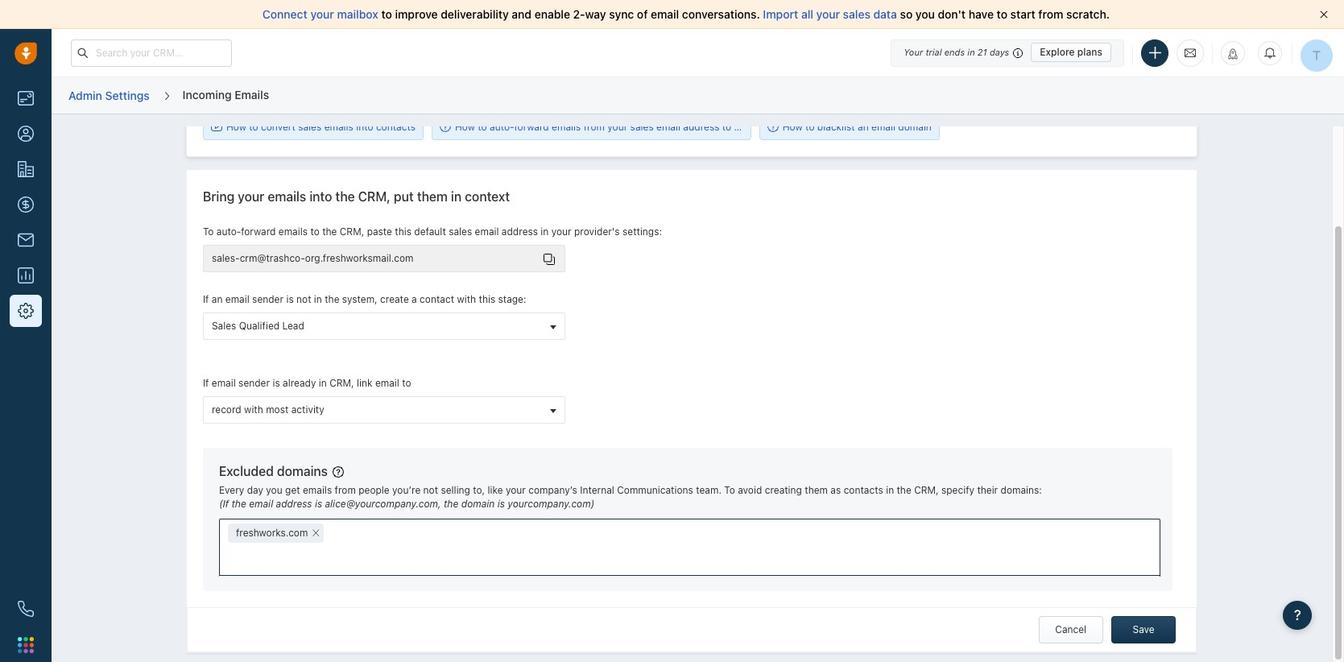 Task type: locate. For each thing, give the bounding box(es) containing it.
close image
[[1320, 10, 1328, 19]]

domain inside every day you get emails from people you're not selling to, like your company's internal communications team. to avoid creating them as contacts in the crm, specify their domains: (if the email address is alice@yourcompany.com, the domain is yourcompany.com)
[[461, 498, 495, 510]]

not
[[296, 293, 311, 305], [423, 484, 438, 496]]

if email sender is already in crm, link email to
[[203, 377, 411, 389]]

0 vertical spatial contacts
[[376, 121, 416, 133]]

0 horizontal spatial forward
[[241, 225, 276, 238]]

if for if an email sender is not in the system, create a contact with this stage:
[[203, 293, 209, 305]]

forward
[[514, 121, 549, 133], [241, 225, 276, 238]]

email inside every day you get emails from people you're not selling to, like your company's internal communications team. to avoid creating them as contacts in the crm, specify their domains: (if the email address is alice@yourcompany.com, the domain is yourcompany.com)
[[249, 498, 273, 510]]

email
[[651, 7, 679, 21], [657, 121, 681, 133], [872, 121, 896, 133], [475, 225, 499, 238], [225, 293, 250, 305], [212, 377, 236, 389], [375, 377, 399, 389], [249, 498, 273, 510]]

record with most activity button
[[203, 397, 565, 424]]

how up context
[[455, 121, 475, 133]]

provider's
[[574, 225, 620, 238]]

excluded domains
[[219, 464, 328, 479]]

contacts right as
[[844, 484, 884, 496]]

connect
[[263, 7, 308, 21]]

address
[[683, 121, 720, 133], [502, 225, 538, 238], [276, 498, 312, 510]]

domains
[[277, 464, 328, 479]]

sender up 'qualified'
[[252, 293, 284, 305]]

save
[[1133, 624, 1155, 636]]

auto- inside "link"
[[490, 121, 514, 133]]

0 horizontal spatial into
[[310, 190, 332, 204]]

to left avoid
[[724, 484, 735, 496]]

to
[[381, 7, 392, 21], [997, 7, 1008, 21], [249, 121, 258, 133], [478, 121, 487, 133], [722, 121, 732, 133], [806, 121, 815, 133], [310, 225, 320, 238], [402, 377, 411, 389]]

1 horizontal spatial an
[[858, 121, 869, 133]]

the inside "link"
[[734, 121, 749, 133]]

them
[[417, 190, 448, 204], [805, 484, 828, 496]]

how down incoming emails
[[226, 121, 246, 133]]

you inside every day you get emails from people you're not selling to, like your company's internal communications team. to avoid creating them as contacts in the crm, specify their domains: (if the email address is alice@yourcompany.com, the domain is yourcompany.com)
[[266, 484, 283, 496]]

auto- up context
[[490, 121, 514, 133]]

1 horizontal spatial them
[[805, 484, 828, 496]]

with inside button
[[244, 404, 263, 416]]

address down get
[[276, 498, 312, 510]]

an up sales
[[212, 293, 223, 305]]

how for how to auto-forward emails from your sales email address to the crm
[[455, 121, 475, 133]]

not inside every day you get emails from people you're not selling to, like your company's internal communications team. to avoid creating them as contacts in the crm, specify their domains: (if the email address is alice@yourcompany.com, the domain is yourcompany.com)
[[423, 484, 438, 496]]

0 vertical spatial you
[[916, 7, 935, 21]]

Search your CRM... text field
[[71, 39, 232, 66]]

from for crm
[[584, 121, 605, 133]]

0 horizontal spatial auto-
[[217, 225, 241, 238]]

1 horizontal spatial you
[[916, 7, 935, 21]]

1 if from the top
[[203, 293, 209, 305]]

1 horizontal spatial auto-
[[490, 121, 514, 133]]

crm, left specify
[[914, 484, 939, 496]]

0 vertical spatial not
[[296, 293, 311, 305]]

scratch.
[[1067, 7, 1110, 21]]

1 vertical spatial forward
[[241, 225, 276, 238]]

address left crm
[[683, 121, 720, 133]]

the right (if
[[232, 498, 246, 510]]

1 vertical spatial not
[[423, 484, 438, 496]]

1 vertical spatial if
[[203, 377, 209, 389]]

how right crm
[[783, 121, 803, 133]]

sender
[[252, 293, 284, 305], [239, 377, 270, 389]]

0 horizontal spatial how
[[226, 121, 246, 133]]

not right "you're"
[[423, 484, 438, 496]]

not up lead
[[296, 293, 311, 305]]

with right contact
[[457, 293, 476, 305]]

emails
[[324, 121, 353, 133], [552, 121, 581, 133], [268, 190, 306, 204], [279, 225, 308, 238], [303, 484, 332, 496]]

to right mailbox
[[381, 7, 392, 21]]

auto-
[[490, 121, 514, 133], [217, 225, 241, 238]]

the
[[734, 121, 749, 133], [336, 190, 355, 204], [322, 225, 337, 238], [325, 293, 340, 305], [897, 484, 912, 496], [232, 498, 246, 510], [444, 498, 459, 510]]

1 horizontal spatial from
[[584, 121, 605, 133]]

2 how from the left
[[455, 121, 475, 133]]

0 horizontal spatial contacts
[[376, 121, 416, 133]]

21
[[978, 47, 987, 57]]

create
[[380, 293, 409, 305]]

domains:
[[1001, 484, 1042, 496]]

0 vertical spatial them
[[417, 190, 448, 204]]

0 horizontal spatial from
[[335, 484, 356, 496]]

from inside every day you get emails from people you're not selling to, like your company's internal communications team. to avoid creating them as contacts in the crm, specify their domains: (if the email address is alice@yourcompany.com, the domain is yourcompany.com)
[[335, 484, 356, 496]]

what's new image
[[1228, 48, 1239, 59]]

into
[[356, 121, 373, 133], [310, 190, 332, 204]]

to up the sales-crm@trashco-org.freshworksmail.com
[[310, 225, 320, 238]]

an right blacklist
[[858, 121, 869, 133]]

emails for get
[[303, 484, 332, 496]]

0 vertical spatial into
[[356, 121, 373, 133]]

1 horizontal spatial not
[[423, 484, 438, 496]]

into inside "link"
[[356, 121, 373, 133]]

1 horizontal spatial domain
[[898, 121, 932, 133]]

how to blacklist an email domain
[[783, 121, 932, 133]]

0 horizontal spatial an
[[212, 293, 223, 305]]

2 horizontal spatial how
[[783, 121, 803, 133]]

1 horizontal spatial contacts
[[844, 484, 884, 496]]

1 horizontal spatial to
[[724, 484, 735, 496]]

3 how from the left
[[783, 121, 803, 133]]

contact
[[420, 293, 454, 305]]

1 how from the left
[[226, 121, 246, 133]]

connect your mailbox link
[[263, 7, 381, 21]]

crm
[[752, 121, 773, 133]]

if for if email sender is already in crm, link email to
[[203, 377, 209, 389]]

this
[[395, 225, 412, 238], [479, 293, 496, 305]]

emails
[[235, 88, 269, 101]]

sales
[[843, 7, 871, 21], [298, 121, 322, 133], [630, 121, 654, 133], [449, 225, 472, 238]]

contacts
[[376, 121, 416, 133], [844, 484, 884, 496]]

system,
[[342, 293, 378, 305]]

if
[[203, 293, 209, 305], [203, 377, 209, 389]]

team.
[[696, 484, 722, 496]]

1 vertical spatial contacts
[[844, 484, 884, 496]]

with left most
[[244, 404, 263, 416]]

link
[[357, 377, 373, 389]]

how
[[226, 121, 246, 133], [455, 121, 475, 133], [783, 121, 803, 133]]

domain down to, in the bottom left of the page
[[461, 498, 495, 510]]

into up bring your emails into the crm, put them in context
[[356, 121, 373, 133]]

1 horizontal spatial this
[[479, 293, 496, 305]]

0 vertical spatial from
[[1039, 7, 1064, 21]]

incoming emails
[[183, 88, 269, 101]]

None search field
[[324, 524, 344, 542]]

don't
[[938, 7, 966, 21]]

0 vertical spatial forward
[[514, 121, 549, 133]]

1 horizontal spatial how
[[455, 121, 475, 133]]

phone element
[[10, 593, 42, 625]]

your inside every day you get emails from people you're not selling to, like your company's internal communications team. to avoid creating them as contacts in the crm, specify their domains: (if the email address is alice@yourcompany.com, the domain is yourcompany.com)
[[506, 484, 526, 496]]

1 vertical spatial this
[[479, 293, 496, 305]]

ends
[[945, 47, 965, 57]]

mailbox
[[337, 7, 378, 21]]

to left start at top
[[997, 7, 1008, 21]]

is up lead
[[286, 293, 294, 305]]

in left provider's
[[541, 225, 549, 238]]

context
[[465, 190, 510, 204]]

how to convert sales emails into contacts link
[[211, 120, 416, 134]]

to inside every day you get emails from people you're not selling to, like your company's internal communications team. to avoid creating them as contacts in the crm, specify their domains: (if the email address is alice@yourcompany.com, the domain is yourcompany.com)
[[724, 484, 735, 496]]

0 horizontal spatial domain
[[461, 498, 495, 510]]

2 if from the top
[[203, 377, 209, 389]]

them right the put
[[417, 190, 448, 204]]

crm, left link
[[330, 377, 354, 389]]

1 horizontal spatial with
[[457, 293, 476, 305]]

contacts up the put
[[376, 121, 416, 133]]

into up the sales-crm@trashco-org.freshworksmail.com
[[310, 190, 332, 204]]

2 horizontal spatial address
[[683, 121, 720, 133]]

as
[[831, 484, 841, 496]]

is down like
[[498, 498, 505, 510]]

0 horizontal spatial this
[[395, 225, 412, 238]]

bring your emails into the crm, put them in context
[[203, 190, 510, 204]]

from
[[1039, 7, 1064, 21], [584, 121, 605, 133], [335, 484, 356, 496]]

0 horizontal spatial you
[[266, 484, 283, 496]]

from for your
[[335, 484, 356, 496]]

0 vertical spatial domain
[[898, 121, 932, 133]]

1 vertical spatial address
[[502, 225, 538, 238]]

from inside "link"
[[584, 121, 605, 133]]

sender up record with most activity
[[239, 377, 270, 389]]

2 horizontal spatial from
[[1039, 7, 1064, 21]]

1 horizontal spatial forward
[[514, 121, 549, 133]]

the left crm
[[734, 121, 749, 133]]

of
[[637, 7, 648, 21]]

creating
[[765, 484, 802, 496]]

sync
[[609, 7, 634, 21]]

days
[[990, 47, 1010, 57]]

0 horizontal spatial them
[[417, 190, 448, 204]]

1 vertical spatial domain
[[461, 498, 495, 510]]

0 horizontal spatial with
[[244, 404, 263, 416]]

0 vertical spatial address
[[683, 121, 720, 133]]

default
[[414, 225, 446, 238]]

2 vertical spatial from
[[335, 484, 356, 496]]

if an email sender is not in the system, create a contact with this stage:
[[203, 293, 526, 305]]

1 horizontal spatial into
[[356, 121, 373, 133]]

the left system,
[[325, 293, 340, 305]]

them left as
[[805, 484, 828, 496]]

and
[[512, 7, 532, 21]]

0 vertical spatial if
[[203, 293, 209, 305]]

1 vertical spatial you
[[266, 484, 283, 496]]

is up the × button in the left bottom of the page
[[315, 498, 322, 510]]

freshworks.com
[[236, 527, 308, 539]]

get
[[285, 484, 300, 496]]

crm,
[[358, 190, 391, 204], [340, 225, 364, 238], [330, 377, 354, 389], [914, 484, 939, 496]]

phone image
[[18, 601, 34, 617]]

this right 'paste'
[[395, 225, 412, 238]]

auto- up sales-
[[217, 225, 241, 238]]

to
[[203, 225, 214, 238], [724, 484, 735, 496]]

you left get
[[266, 484, 283, 496]]

0 vertical spatial auto-
[[490, 121, 514, 133]]

0 vertical spatial to
[[203, 225, 214, 238]]

sales qualified lead
[[212, 320, 304, 332]]

freshworks switcher image
[[18, 637, 34, 653]]

1 vertical spatial them
[[805, 484, 828, 496]]

address inside "link"
[[683, 121, 720, 133]]

domain
[[898, 121, 932, 133], [461, 498, 495, 510]]

to up sales-
[[203, 225, 214, 238]]

you right so
[[916, 7, 935, 21]]

in right as
[[886, 484, 894, 496]]

selling
[[441, 484, 470, 496]]

2 vertical spatial address
[[276, 498, 312, 510]]

0 horizontal spatial address
[[276, 498, 312, 510]]

address down context
[[502, 225, 538, 238]]

domain down the your
[[898, 121, 932, 133]]

1 vertical spatial to
[[724, 484, 735, 496]]

1 vertical spatial with
[[244, 404, 263, 416]]

enable
[[535, 7, 570, 21]]

emails inside every day you get emails from people you're not selling to, like your company's internal communications team. to avoid creating them as contacts in the crm, specify their domains: (if the email address is alice@yourcompany.com, the domain is yourcompany.com)
[[303, 484, 332, 496]]

how to auto-forward emails from your sales email address to the crm
[[455, 121, 773, 133]]

1 vertical spatial from
[[584, 121, 605, 133]]

record with most activity
[[212, 404, 324, 416]]

deliverability
[[441, 7, 509, 21]]

this left stage:
[[479, 293, 496, 305]]



Task type: vqa. For each thing, say whether or not it's contained in the screenshot.
"cancel" button
yes



Task type: describe. For each thing, give the bounding box(es) containing it.
crm@trashco-
[[240, 252, 305, 264]]

internal
[[580, 484, 615, 496]]

sales
[[212, 320, 236, 332]]

to left crm
[[722, 121, 732, 133]]

specify
[[942, 484, 975, 496]]

every
[[219, 484, 244, 496]]

already
[[283, 377, 316, 389]]

conversations.
[[682, 7, 760, 21]]

so
[[900, 7, 913, 21]]

alice@yourcompany.com,
[[325, 498, 441, 510]]

how for how to convert sales emails into contacts
[[226, 121, 246, 133]]

crm, inside every day you get emails from people you're not selling to, like your company's internal communications team. to avoid creating them as contacts in the crm, specify their domains: (if the email address is alice@yourcompany.com, the domain is yourcompany.com)
[[914, 484, 939, 496]]

qualified
[[239, 320, 280, 332]]

the left specify
[[897, 484, 912, 496]]

in inside every day you get emails from people you're not selling to, like your company's internal communications team. to avoid creating them as contacts in the crm, specify their domains: (if the email address is alice@yourcompany.com, the domain is yourcompany.com)
[[886, 484, 894, 496]]

in left context
[[451, 190, 462, 204]]

most
[[266, 404, 289, 416]]

explore
[[1040, 46, 1075, 58]]

× button
[[308, 524, 324, 541]]

data
[[874, 7, 897, 21]]

1 vertical spatial an
[[212, 293, 223, 305]]

crm, left 'paste'
[[340, 225, 364, 238]]

emails for sales
[[324, 121, 353, 133]]

to auto-forward emails to the crm, paste this default sales email address in your provider's settings:
[[203, 225, 662, 238]]

their
[[977, 484, 998, 496]]

all
[[801, 7, 814, 21]]

0 vertical spatial sender
[[252, 293, 284, 305]]

(if
[[219, 498, 229, 510]]

admin
[[68, 88, 102, 102]]

put
[[394, 190, 414, 204]]

1 horizontal spatial address
[[502, 225, 538, 238]]

in down the sales-crm@trashco-org.freshworksmail.com
[[314, 293, 322, 305]]

cancel
[[1056, 624, 1087, 636]]

explore plans link
[[1031, 43, 1112, 62]]

cancel button
[[1039, 616, 1103, 644]]

to up record with most activity button
[[402, 377, 411, 389]]

avoid
[[738, 484, 762, 496]]

how for how to blacklist an email domain
[[783, 121, 803, 133]]

how to auto-forward emails from your sales email address to the crm link
[[440, 120, 773, 134]]

explore plans
[[1040, 46, 1103, 58]]

forward inside "link"
[[514, 121, 549, 133]]

your trial ends in 21 days
[[904, 47, 1010, 57]]

your
[[904, 47, 923, 57]]

plans
[[1078, 46, 1103, 58]]

bring
[[203, 190, 235, 204]]

contacts inside every day you get emails from people you're not selling to, like your company's internal communications team. to avoid creating them as contacts in the crm, specify their domains: (if the email address is alice@yourcompany.com, the domain is yourcompany.com)
[[844, 484, 884, 496]]

email inside "link"
[[657, 121, 681, 133]]

yourcompany.com)
[[508, 498, 595, 510]]

in left 21
[[968, 47, 975, 57]]

start
[[1011, 7, 1036, 21]]

them inside every day you get emails from people you're not selling to, like your company's internal communications team. to avoid creating them as contacts in the crm, specify their domains: (if the email address is alice@yourcompany.com, the domain is yourcompany.com)
[[805, 484, 828, 496]]

emails for forward
[[552, 121, 581, 133]]

0 horizontal spatial to
[[203, 225, 214, 238]]

1 vertical spatial sender
[[239, 377, 270, 389]]

to left blacklist
[[806, 121, 815, 133]]

stage:
[[498, 293, 526, 305]]

to,
[[473, 484, 485, 496]]

how to convert sales emails into contacts
[[226, 121, 416, 133]]

day
[[247, 484, 263, 496]]

0 vertical spatial this
[[395, 225, 412, 238]]

crm, left the put
[[358, 190, 391, 204]]

×
[[312, 524, 320, 541]]

a
[[412, 293, 417, 305]]

excluded
[[219, 464, 274, 479]]

contacts inside "link"
[[376, 121, 416, 133]]

import
[[763, 7, 799, 21]]

sales-crm@trashco-org.freshworksmail.com
[[212, 252, 414, 264]]

1 vertical spatial auto-
[[217, 225, 241, 238]]

the left the put
[[336, 190, 355, 204]]

every day you get emails from people you're not selling to, like your company's internal communications team. to avoid creating them as contacts in the crm, specify their domains: (if the email address is alice@yourcompany.com, the domain is yourcompany.com)
[[219, 484, 1042, 510]]

communications
[[617, 484, 693, 496]]

0 vertical spatial an
[[858, 121, 869, 133]]

sales-
[[212, 252, 240, 264]]

how to blacklist an email domain link
[[767, 120, 932, 134]]

your inside "link"
[[608, 121, 628, 133]]

is left the already
[[273, 377, 280, 389]]

you're
[[392, 484, 421, 496]]

to up context
[[478, 121, 487, 133]]

way
[[585, 7, 606, 21]]

0 horizontal spatial not
[[296, 293, 311, 305]]

send email image
[[1185, 46, 1196, 59]]

trial
[[926, 47, 942, 57]]

paste
[[367, 225, 392, 238]]

admin settings link
[[68, 83, 150, 108]]

convert
[[261, 121, 295, 133]]

2-
[[573, 7, 585, 21]]

address inside every day you get emails from people you're not selling to, like your company's internal communications team. to avoid creating them as contacts in the crm, specify their domains: (if the email address is alice@yourcompany.com, the domain is yourcompany.com)
[[276, 498, 312, 510]]

people
[[359, 484, 390, 496]]

record
[[212, 404, 241, 416]]

the up the sales-crm@trashco-org.freshworksmail.com
[[322, 225, 337, 238]]

improve
[[395, 7, 438, 21]]

admin settings
[[68, 88, 150, 102]]

in right the already
[[319, 377, 327, 389]]

org.freshworksmail.com
[[305, 252, 414, 264]]

the down selling
[[444, 498, 459, 510]]

import all your sales data link
[[763, 7, 900, 21]]

to left convert
[[249, 121, 258, 133]]

company's
[[529, 484, 577, 496]]

have
[[969, 7, 994, 21]]

activity
[[291, 404, 324, 416]]

0 vertical spatial with
[[457, 293, 476, 305]]

like
[[488, 484, 503, 496]]

blacklist
[[818, 121, 855, 133]]

settings:
[[623, 225, 662, 238]]

lead
[[282, 320, 304, 332]]

1 vertical spatial into
[[310, 190, 332, 204]]

save button
[[1112, 616, 1176, 644]]



